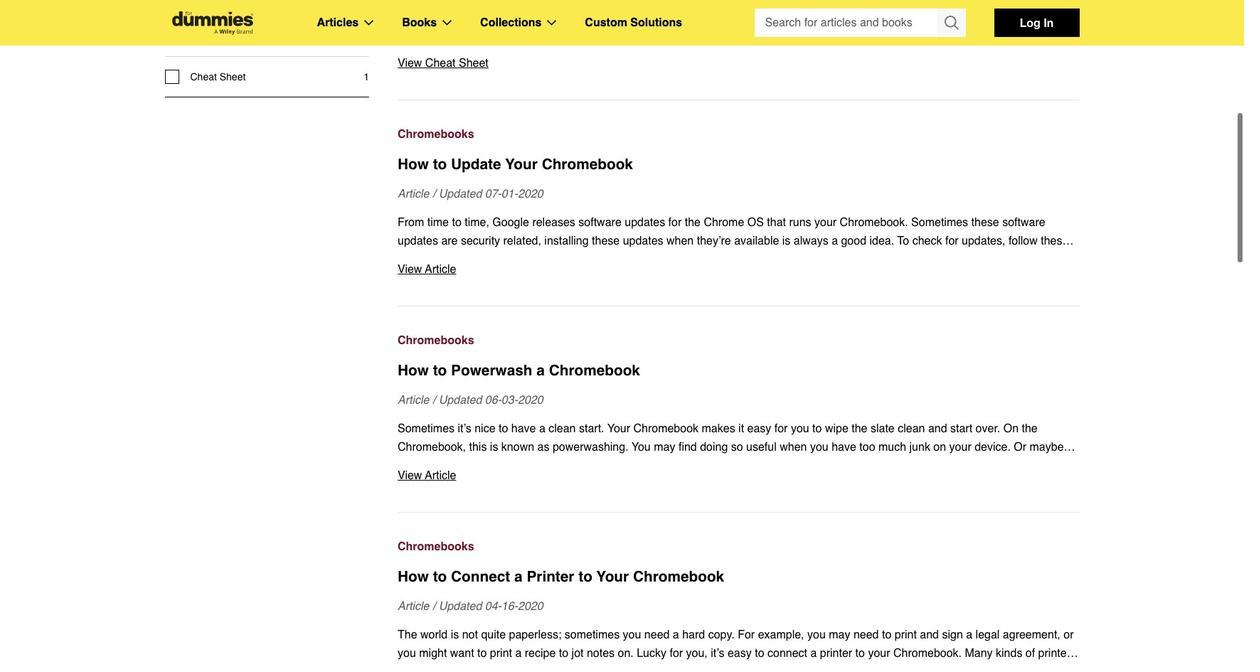 Task type: locate. For each thing, give the bounding box(es) containing it.
1 horizontal spatial sheet
[[459, 57, 489, 70]]

a
[[537, 362, 545, 379], [515, 569, 523, 586]]

0 vertical spatial chromebook
[[542, 156, 633, 173]]

1 how from the top
[[398, 156, 429, 173]]

3 how from the top
[[398, 569, 429, 586]]

to left connect
[[433, 569, 447, 586]]

how
[[398, 156, 429, 173], [398, 362, 429, 379], [398, 569, 429, 586]]

chromebooks up connect
[[398, 541, 474, 554]]

chromebooks up powerwash
[[398, 334, 474, 347]]

cheat down open book categories image
[[425, 57, 456, 70]]

how to powerwash a chromebook link
[[398, 360, 1080, 381]]

1 chromebooks from the top
[[398, 128, 474, 141]]

2 view article link from the top
[[398, 467, 1080, 485]]

3 2020 from the top
[[518, 601, 543, 613]]

2 updated from the top
[[439, 394, 482, 407]]

1 vertical spatial view article
[[398, 470, 456, 483]]

articles for 41
[[190, 31, 223, 42]]

1 view article from the top
[[398, 263, 456, 276]]

1 vertical spatial chromebook
[[549, 362, 640, 379]]

1 2020 from the top
[[518, 188, 543, 201]]

0 vertical spatial 2020
[[518, 188, 543, 201]]

updated left '06-'
[[439, 394, 482, 407]]

article for how to connect a printer to your chromebook
[[398, 601, 429, 613]]

open article categories image
[[365, 20, 374, 26]]

2020 down printer
[[518, 601, 543, 613]]

2 chromebooks link from the top
[[398, 332, 1080, 350]]

/ left '06-'
[[433, 394, 436, 407]]

to up article / updated 06-03-2020
[[433, 362, 447, 379]]

2 vertical spatial view
[[398, 470, 422, 483]]

0 vertical spatial cheat
[[425, 57, 456, 70]]

2 how from the top
[[398, 362, 429, 379]]

updated left the 07-
[[439, 188, 482, 201]]

article for how to update your chromebook
[[398, 188, 429, 201]]

to inside how to update your chromebook link
[[433, 156, 447, 173]]

1 vertical spatial chromebooks link
[[398, 332, 1080, 350]]

0 vertical spatial articles
[[317, 16, 359, 29]]

chromebooks
[[398, 128, 474, 141], [398, 334, 474, 347], [398, 541, 474, 554]]

1 chromebooks link from the top
[[398, 125, 1080, 144]]

0 vertical spatial chromebooks link
[[398, 125, 1080, 144]]

how up article / updated 06-03-2020
[[398, 362, 429, 379]]

a up "16-"
[[515, 569, 523, 586]]

3 view from the top
[[398, 470, 422, 483]]

view article link for how to update your chromebook
[[398, 260, 1080, 279]]

0 vertical spatial your
[[505, 156, 538, 173]]

2 view from the top
[[398, 263, 422, 276]]

2 vertical spatial /
[[433, 601, 436, 613]]

articles
[[317, 16, 359, 29], [190, 31, 223, 42]]

chromebooks link
[[398, 125, 1080, 144], [398, 332, 1080, 350], [398, 538, 1080, 557]]

1 vertical spatial /
[[433, 394, 436, 407]]

cheat
[[425, 57, 456, 70], [190, 71, 217, 83]]

1 vertical spatial updated
[[439, 394, 482, 407]]

0 vertical spatial /
[[433, 188, 436, 201]]

chromebooks link up how to update your chromebook link on the top of page
[[398, 125, 1080, 144]]

view article for powerwash
[[398, 470, 456, 483]]

how left "update"
[[398, 156, 429, 173]]

articles up cheat sheet at the left top of the page
[[190, 31, 223, 42]]

view article
[[398, 263, 456, 276], [398, 470, 456, 483]]

chromebooks link for how to powerwash a chromebook
[[398, 332, 1080, 350]]

2020 down how to powerwash a chromebook
[[518, 394, 543, 407]]

0 vertical spatial view article
[[398, 263, 456, 276]]

1 / from the top
[[433, 188, 436, 201]]

sheet down collections
[[459, 57, 489, 70]]

sheet
[[459, 57, 489, 70], [220, 71, 246, 83]]

3 chromebooks link from the top
[[398, 538, 1080, 557]]

article
[[398, 188, 429, 201], [425, 263, 456, 276], [398, 394, 429, 407], [425, 470, 456, 483], [398, 601, 429, 613]]

1 horizontal spatial cheat
[[425, 57, 456, 70]]

to for powerwash
[[433, 362, 447, 379]]

your up 01-
[[505, 156, 538, 173]]

1 vertical spatial chromebooks
[[398, 334, 474, 347]]

0 vertical spatial updated
[[439, 188, 482, 201]]

how to connect a printer to your chromebook
[[398, 569, 725, 586]]

2 vertical spatial chromebooks
[[398, 541, 474, 554]]

updated left 04-
[[439, 601, 482, 613]]

how for how to connect a printer to your chromebook
[[398, 569, 429, 586]]

2020 for connect
[[518, 601, 543, 613]]

view article link for how to powerwash a chromebook
[[398, 467, 1080, 485]]

printer
[[527, 569, 575, 586]]

view article link
[[398, 260, 1080, 279], [398, 467, 1080, 485]]

3 updated from the top
[[439, 601, 482, 613]]

1 view article link from the top
[[398, 260, 1080, 279]]

log in
[[1020, 16, 1054, 29]]

1 vertical spatial a
[[515, 569, 523, 586]]

2 vertical spatial how
[[398, 569, 429, 586]]

0 horizontal spatial sheet
[[220, 71, 246, 83]]

group
[[755, 9, 966, 37]]

/ left the 07-
[[433, 188, 436, 201]]

to
[[433, 156, 447, 173], [433, 362, 447, 379], [433, 569, 447, 586], [579, 569, 593, 586]]

to inside how to powerwash a chromebook link
[[433, 362, 447, 379]]

0 vertical spatial how
[[398, 156, 429, 173]]

3 / from the top
[[433, 601, 436, 613]]

0 vertical spatial view
[[398, 57, 422, 70]]

how to update your chromebook link
[[398, 154, 1080, 175]]

chromebooks up "update"
[[398, 128, 474, 141]]

view for how to powerwash a chromebook
[[398, 470, 422, 483]]

1 vertical spatial your
[[597, 569, 629, 586]]

1 vertical spatial cheat
[[190, 71, 217, 83]]

powerwash
[[451, 362, 533, 379]]

2020 down how to update your chromebook on the top of page
[[518, 188, 543, 201]]

to for update
[[433, 156, 447, 173]]

0 vertical spatial view article link
[[398, 260, 1080, 279]]

custom solutions
[[585, 16, 683, 29]]

1
[[364, 71, 369, 83]]

how up article / updated 04-16-2020
[[398, 569, 429, 586]]

0 horizontal spatial your
[[505, 156, 538, 173]]

chromebooks for powerwash
[[398, 334, 474, 347]]

chromebooks link up how to connect a printer to your chromebook link
[[398, 538, 1080, 557]]

2 chromebooks from the top
[[398, 334, 474, 347]]

updated for update
[[439, 188, 482, 201]]

1 vertical spatial view
[[398, 263, 422, 276]]

1 vertical spatial how
[[398, 362, 429, 379]]

view
[[398, 57, 422, 70], [398, 263, 422, 276], [398, 470, 422, 483]]

cookie consent banner dialog
[[0, 618, 1245, 670]]

chromebook
[[542, 156, 633, 173], [549, 362, 640, 379], [633, 569, 725, 586]]

custom solutions link
[[585, 14, 683, 32]]

0 horizontal spatial articles
[[190, 31, 223, 42]]

view cheat sheet
[[398, 57, 489, 70]]

your right printer
[[597, 569, 629, 586]]

0 horizontal spatial a
[[515, 569, 523, 586]]

chromebook for how to update your chromebook
[[542, 156, 633, 173]]

2020
[[518, 188, 543, 201], [518, 394, 543, 407], [518, 601, 543, 613]]

solutions
[[631, 16, 683, 29]]

2 vertical spatial chromebooks link
[[398, 538, 1080, 557]]

articles up 41
[[317, 16, 359, 29]]

updated
[[439, 188, 482, 201], [439, 394, 482, 407], [439, 601, 482, 613]]

1 vertical spatial 2020
[[518, 394, 543, 407]]

your
[[505, 156, 538, 173], [597, 569, 629, 586]]

open book categories image
[[443, 20, 452, 26]]

2 / from the top
[[433, 394, 436, 407]]

2 vertical spatial 2020
[[518, 601, 543, 613]]

01-
[[502, 188, 518, 201]]

1 updated from the top
[[439, 188, 482, 201]]

sheet down the logo
[[220, 71, 246, 83]]

1 vertical spatial articles
[[190, 31, 223, 42]]

3 chromebooks from the top
[[398, 541, 474, 554]]

1 horizontal spatial a
[[537, 362, 545, 379]]

1 horizontal spatial articles
[[317, 16, 359, 29]]

2 2020 from the top
[[518, 394, 543, 407]]

/
[[433, 188, 436, 201], [433, 394, 436, 407], [433, 601, 436, 613]]

2 view article from the top
[[398, 470, 456, 483]]

cheat down the logo
[[190, 71, 217, 83]]

chromebooks for update
[[398, 128, 474, 141]]

0 vertical spatial chromebooks
[[398, 128, 474, 141]]

0 vertical spatial a
[[537, 362, 545, 379]]

0 horizontal spatial cheat
[[190, 71, 217, 83]]

1 vertical spatial view article link
[[398, 467, 1080, 485]]

article / updated 04-16-2020
[[398, 601, 543, 613]]

/ left 04-
[[433, 601, 436, 613]]

updated for powerwash
[[439, 394, 482, 407]]

2 vertical spatial updated
[[439, 601, 482, 613]]

/ for powerwash
[[433, 394, 436, 407]]

chromebooks link up how to powerwash a chromebook link
[[398, 332, 1080, 350]]

a right powerwash
[[537, 362, 545, 379]]

logo image
[[165, 11, 260, 35]]

chromebooks for connect
[[398, 541, 474, 554]]

to left "update"
[[433, 156, 447, 173]]



Task type: describe. For each thing, give the bounding box(es) containing it.
1 vertical spatial sheet
[[220, 71, 246, 83]]

2 vertical spatial chromebook
[[633, 569, 725, 586]]

custom
[[585, 16, 628, 29]]

07-
[[485, 188, 502, 201]]

a for printer
[[515, 569, 523, 586]]

to for connect
[[433, 569, 447, 586]]

chromebooks link for how to connect a printer to your chromebook
[[398, 538, 1080, 557]]

/ for connect
[[433, 601, 436, 613]]

view cheat sheet link
[[398, 54, 1080, 73]]

view article for update
[[398, 263, 456, 276]]

how to connect a printer to your chromebook link
[[398, 566, 1080, 588]]

1 horizontal spatial your
[[597, 569, 629, 586]]

article / updated 06-03-2020
[[398, 394, 543, 407]]

books
[[402, 16, 437, 29]]

03-
[[502, 394, 518, 407]]

log in link
[[995, 9, 1080, 37]]

0 vertical spatial sheet
[[459, 57, 489, 70]]

how to update your chromebook
[[398, 156, 633, 173]]

1 view from the top
[[398, 57, 422, 70]]

2020 for update
[[518, 188, 543, 201]]

2020 for powerwash
[[518, 394, 543, 407]]

to right printer
[[579, 569, 593, 586]]

log
[[1020, 16, 1041, 29]]

cheat sheet
[[190, 71, 246, 83]]

open collections list image
[[548, 20, 557, 26]]

06-
[[485, 394, 502, 407]]

article for how to powerwash a chromebook
[[398, 394, 429, 407]]

in
[[1044, 16, 1054, 29]]

updated for connect
[[439, 601, 482, 613]]

how for how to powerwash a chromebook
[[398, 362, 429, 379]]

chromebook for how to powerwash a chromebook
[[549, 362, 640, 379]]

article / updated 07-01-2020
[[398, 188, 543, 201]]

Search for articles and books text field
[[755, 9, 939, 37]]

update
[[451, 156, 501, 173]]

how for how to update your chromebook
[[398, 156, 429, 173]]

a for chromebook
[[537, 362, 545, 379]]

/ for update
[[433, 188, 436, 201]]

view for how to update your chromebook
[[398, 263, 422, 276]]

chromebooks link for how to update your chromebook
[[398, 125, 1080, 144]]

how to powerwash a chromebook
[[398, 362, 640, 379]]

collections
[[480, 16, 542, 29]]

connect
[[451, 569, 510, 586]]

articles for books
[[317, 16, 359, 29]]

41
[[358, 31, 369, 42]]

04-
[[485, 601, 502, 613]]

16-
[[502, 601, 518, 613]]



Task type: vqa. For each thing, say whether or not it's contained in the screenshot.
the top Articles
yes



